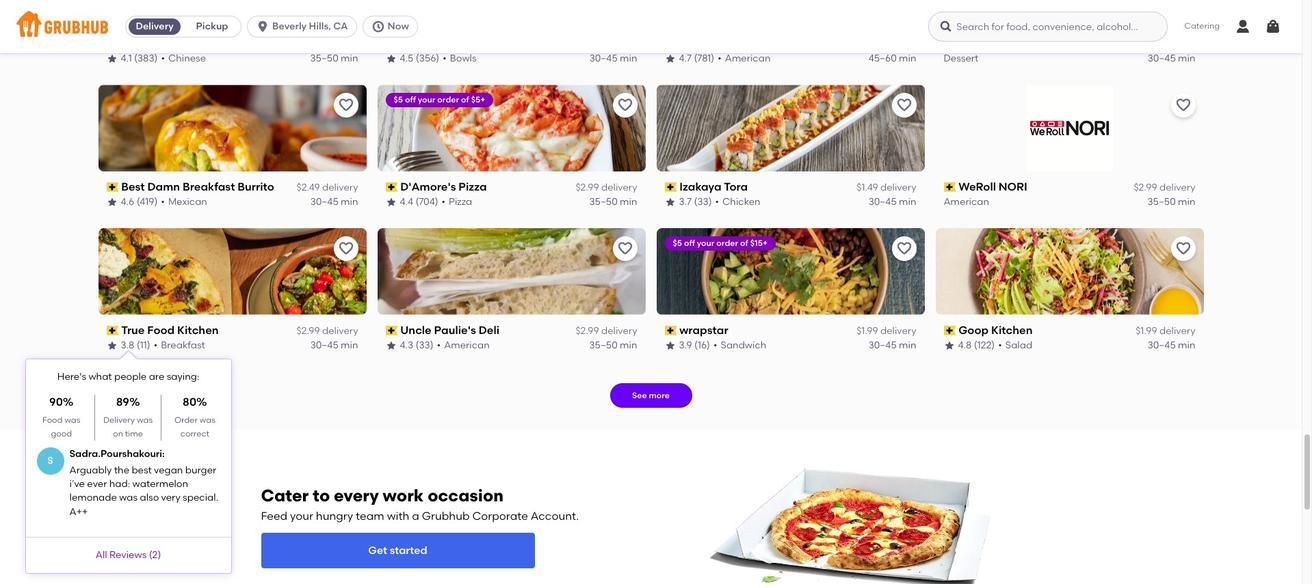 Task type: describe. For each thing, give the bounding box(es) containing it.
izakaya
[[679, 181, 722, 194]]

2 horizontal spatial svg image
[[1265, 18, 1281, 35]]

on
[[113, 430, 123, 439]]

35–50 for d'amore's pizza
[[589, 196, 618, 208]]

to
[[313, 486, 330, 506]]

35–50 min for d'amore's pizza
[[589, 196, 637, 208]]

haidilao
[[959, 37, 1005, 50]]

1 kitchen from the left
[[177, 324, 219, 337]]

star icon image for best damn breakfast burrito
[[106, 197, 117, 208]]

was for 90
[[65, 416, 80, 425]]

cafe
[[160, 37, 186, 50]]

subscription pass image for weroll nori
[[944, 183, 956, 192]]

80 order was correct
[[174, 396, 215, 439]]

min for hunan cafe
[[341, 52, 358, 64]]

4.4
[[400, 196, 413, 208]]

4.7 (781)
[[679, 52, 714, 64]]

4.5 (356)
[[400, 52, 439, 64]]

beverly
[[272, 21, 307, 32]]

90 food was good
[[42, 396, 80, 439]]

food for 90
[[42, 416, 63, 425]]

35–50 for uncle paulie's deli
[[589, 340, 618, 351]]

• american for paulie's
[[437, 340, 490, 351]]

work
[[383, 486, 424, 506]]

4.1 (383)
[[121, 52, 158, 64]]

30–45 for haidilao hot pot century city
[[1148, 52, 1176, 64]]

min for true food kitchen
[[341, 340, 358, 351]]

true food kitchen
[[121, 324, 219, 337]]

3.8
[[121, 340, 134, 351]]

30–45 for sweetgreen
[[589, 52, 618, 64]]

$1.49 delivery for izakaya tora
[[857, 182, 916, 194]]

4.3 (33)
[[400, 340, 433, 351]]

subscription pass image for uncle paulie's deli
[[385, 326, 398, 336]]

delivery for weroll nori
[[1160, 182, 1195, 194]]

Search for food, convenience, alcohol... search field
[[929, 12, 1168, 42]]

$2.99 delivery for uncle paulie's deli
[[576, 326, 637, 337]]

was for 89
[[137, 416, 153, 425]]

feed
[[261, 511, 287, 524]]

tora
[[724, 181, 748, 194]]

cater
[[261, 486, 309, 506]]

see more button
[[610, 384, 692, 408]]

89
[[116, 396, 129, 409]]

subscription pass image for sweetgreen
[[385, 39, 398, 49]]

food for true
[[147, 324, 175, 337]]

3.7
[[679, 196, 692, 208]]

mexican
[[168, 196, 207, 208]]

norms restaurant
[[679, 37, 784, 50]]

$2.49 for hunan cafe
[[297, 39, 320, 50]]

here's
[[57, 371, 86, 383]]

svg image inside now button
[[371, 20, 385, 34]]

tooltip containing 90
[[26, 351, 231, 574]]

sadra.pourshakouri
[[70, 449, 162, 461]]

weroll nori
[[959, 181, 1027, 194]]

star icon image for izakaya tora
[[665, 197, 676, 208]]

$1.49 delivery for sweetgreen
[[578, 39, 637, 50]]

here's what people are saying:
[[57, 371, 199, 383]]

beverly hills, ca
[[272, 21, 348, 32]]

grubhub
[[422, 511, 470, 524]]

order for d'amore's pizza
[[437, 95, 459, 105]]

a++
[[70, 507, 88, 518]]

time
[[125, 430, 143, 439]]

more
[[649, 391, 670, 401]]

delivery for true food kitchen
[[322, 326, 358, 337]]

hunan
[[121, 37, 157, 50]]

nori
[[999, 181, 1027, 194]]

delivery for best damn breakfast burrito
[[322, 182, 358, 194]]

d'amore's
[[400, 181, 456, 194]]

4.6
[[121, 196, 134, 208]]

$2.99 for weroll nori
[[1134, 182, 1157, 194]]

save this restaurant image for true food kitchen
[[338, 241, 354, 257]]

off for wrapstar
[[684, 239, 695, 248]]

• for wrapstar
[[714, 340, 717, 351]]

$1.49 for izakaya tora
[[857, 182, 878, 194]]

$2.49 for haidilao hot pot century city
[[1134, 39, 1157, 50]]

are
[[149, 371, 164, 383]]

pizza for • pizza
[[449, 196, 472, 208]]

min for sweetgreen
[[620, 52, 637, 64]]

goop kitchen logo image
[[935, 228, 1204, 315]]

(383)
[[134, 52, 158, 64]]

• bowls
[[443, 52, 477, 64]]

delivery for goop kitchen
[[1159, 326, 1195, 337]]

cater to every work occasion feed your hungry team with a grubhub corporate account.
[[261, 486, 579, 524]]

min for uncle paulie's deli
[[620, 340, 637, 351]]

account.
[[531, 511, 579, 524]]

(122)
[[974, 340, 995, 351]]

30–45 for izakaya tora
[[869, 196, 897, 208]]

90
[[49, 396, 63, 409]]

30–45 min for sweetgreen
[[589, 52, 637, 64]]

4.5
[[400, 52, 413, 64]]

$1.99 for goop kitchen
[[1136, 326, 1157, 337]]

catering
[[1184, 21, 1220, 31]]

• for uncle paulie's deli
[[437, 340, 441, 351]]

subscription pass image for hunan cafe
[[106, 39, 118, 49]]

$2.99 delivery for d'amore's pizza
[[576, 182, 637, 194]]

• for true food kitchen
[[154, 340, 158, 351]]

• salad
[[998, 340, 1032, 351]]

45–60 min
[[869, 52, 916, 64]]

wrapstar
[[679, 324, 728, 337]]

delivery for d'amore's pizza
[[601, 182, 637, 194]]

arguably
[[70, 465, 112, 477]]

century
[[1050, 37, 1094, 50]]

restaurant
[[724, 37, 784, 50]]

30–45 for wrapstar
[[869, 340, 897, 351]]

2 kitchen from the left
[[991, 324, 1033, 337]]

uncle paulie's deli
[[400, 324, 499, 337]]

d'amore's pizza logo image
[[377, 85, 645, 172]]

80
[[183, 396, 196, 409]]

ca
[[333, 21, 348, 32]]

4.7
[[679, 52, 692, 64]]

d'amore's pizza
[[400, 181, 487, 194]]

subscription pass image for norms restaurant
[[665, 39, 677, 49]]

of for d'amore's pizza
[[461, 95, 469, 105]]

1 horizontal spatial svg image
[[1235, 18, 1251, 35]]

sadra.pourshakouri arguably the best vegan burger i've ever had: watermelon lemonade was also very special. a++
[[70, 449, 218, 518]]

had:
[[109, 479, 130, 491]]

pizza for d'amore's pizza
[[459, 181, 487, 194]]

$2.99 delivery for weroll nori
[[1134, 182, 1195, 194]]

the
[[114, 465, 129, 477]]

$2.49 for best damn breakfast burrito
[[297, 182, 320, 194]]

off for d'amore's pizza
[[405, 95, 416, 105]]

(
[[149, 550, 152, 562]]

norms
[[679, 37, 721, 50]]

2
[[152, 550, 158, 562]]

american for uncle paulie's deli
[[444, 340, 490, 351]]

• sandwich
[[714, 340, 766, 351]]

• for best damn breakfast burrito
[[161, 196, 165, 208]]

• chinese
[[161, 52, 206, 64]]

(781)
[[694, 52, 714, 64]]

order
[[174, 416, 198, 425]]

$2.49 delivery for haidilao hot pot century city
[[1134, 39, 1195, 50]]

$5 for wrapstar
[[673, 239, 682, 248]]

pickup
[[196, 21, 228, 32]]

2 svg image from the left
[[939, 20, 953, 34]]

sweetgreen
[[400, 37, 463, 50]]

save this restaurant image for goop kitchen
[[1175, 241, 1191, 257]]

beverly hills, ca button
[[247, 16, 362, 38]]

$2.99 for d'amore's pizza
[[576, 182, 599, 194]]

city
[[1096, 37, 1118, 50]]

30–45 min for best damn breakfast burrito
[[310, 196, 358, 208]]

4.4 (704)
[[400, 196, 438, 208]]

$1.99 for wrapstar
[[857, 326, 878, 337]]

(33) for izakaya
[[694, 196, 712, 208]]

dessert
[[944, 52, 978, 64]]

hot
[[1007, 37, 1027, 50]]

30–45 for best damn breakfast burrito
[[310, 196, 338, 208]]

• for norms restaurant
[[718, 52, 722, 64]]

(356)
[[416, 52, 439, 64]]

delivery for norms restaurant
[[880, 39, 916, 50]]



Task type: locate. For each thing, give the bounding box(es) containing it.
1 horizontal spatial delivery
[[136, 21, 174, 32]]

star icon image for uncle paulie's deli
[[385, 340, 396, 351]]

2 vertical spatial american
[[444, 340, 490, 351]]

now
[[388, 21, 409, 32]]

good
[[51, 430, 72, 439]]

1 horizontal spatial $1.49 delivery
[[857, 182, 916, 194]]

delivery for haidilao hot pot century city
[[1160, 39, 1195, 50]]

35–50 min for weroll nori
[[1148, 196, 1195, 208]]

$2.49 right city
[[1134, 39, 1157, 50]]

american down the restaurant
[[725, 52, 771, 64]]

get started
[[368, 544, 427, 557]]

1 horizontal spatial of
[[740, 239, 748, 248]]

30–45 for true food kitchen
[[310, 340, 338, 351]]

1 horizontal spatial save this restaurant image
[[896, 241, 912, 257]]

1 vertical spatial american
[[944, 196, 989, 208]]

1 vertical spatial your
[[697, 239, 715, 248]]

$2.49 up 45–60
[[855, 39, 878, 50]]

save this restaurant image for uncle paulie's deli
[[617, 241, 633, 257]]

save this restaurant image for weroll nori
[[1175, 97, 1191, 114]]

1 horizontal spatial • american
[[718, 52, 771, 64]]

0 horizontal spatial svg image
[[256, 20, 270, 34]]

$5 off your order of $5+
[[394, 95, 485, 105]]

delivery inside 89 delivery was on time
[[103, 416, 135, 425]]

1 horizontal spatial $1.99 delivery
[[1136, 326, 1195, 337]]

0 vertical spatial • american
[[718, 52, 771, 64]]

hills,
[[309, 21, 331, 32]]

min for izakaya tora
[[899, 196, 916, 208]]

)
[[158, 550, 161, 562]]

started
[[390, 544, 427, 557]]

delivery up hunan cafe
[[136, 21, 174, 32]]

0 horizontal spatial • american
[[437, 340, 490, 351]]

$15+
[[750, 239, 768, 248]]

35–50 min for uncle paulie's deli
[[589, 340, 637, 351]]

1 horizontal spatial $1.49
[[857, 182, 878, 194]]

1 vertical spatial pizza
[[449, 196, 472, 208]]

30–45 min for true food kitchen
[[310, 340, 358, 351]]

food up good
[[42, 416, 63, 425]]

1 vertical spatial $1.49
[[857, 182, 878, 194]]

salad
[[1005, 340, 1032, 351]]

0 vertical spatial pizza
[[459, 181, 487, 194]]

$2.99 delivery for true food kitchen
[[297, 326, 358, 337]]

$5 down 4.5
[[394, 95, 403, 105]]

delivery inside button
[[136, 21, 174, 32]]

min for best damn breakfast burrito
[[341, 196, 358, 208]]

1 vertical spatial of
[[740, 239, 748, 248]]

uncle
[[400, 324, 432, 337]]

0 horizontal spatial food
[[42, 416, 63, 425]]

$2.99 delivery
[[576, 182, 637, 194], [1134, 182, 1195, 194], [297, 326, 358, 337], [576, 326, 637, 337]]

of for wrapstar
[[740, 239, 748, 248]]

30–45 min for goop kitchen
[[1148, 340, 1195, 351]]

subscription pass image for best damn breakfast burrito
[[106, 183, 118, 192]]

0 horizontal spatial your
[[290, 511, 313, 524]]

delivery up 'on'
[[103, 416, 135, 425]]

• right (781)
[[718, 52, 722, 64]]

save this restaurant button for true food kitchen
[[333, 237, 358, 261]]

delivery for uncle paulie's deli
[[601, 326, 637, 337]]

what
[[89, 371, 112, 383]]

ever
[[87, 479, 107, 491]]

1 vertical spatial order
[[716, 239, 738, 248]]

0 horizontal spatial $1.49
[[578, 39, 599, 50]]

was inside 80 order was correct
[[200, 416, 215, 425]]

$5 off your order of $15+
[[673, 239, 768, 248]]

kitchen
[[177, 324, 219, 337], [991, 324, 1033, 337]]

$1.99 delivery for wrapstar
[[857, 326, 916, 337]]

0 horizontal spatial order
[[437, 95, 459, 105]]

burrito
[[238, 181, 274, 194]]

1 svg image from the left
[[256, 20, 270, 34]]

1 vertical spatial off
[[684, 239, 695, 248]]

$2.49
[[297, 39, 320, 50], [855, 39, 878, 50], [1134, 39, 1157, 50], [297, 182, 320, 194]]

star icon image left 3.7
[[665, 197, 676, 208]]

subscription pass image left uncle
[[385, 326, 398, 336]]

• american
[[718, 52, 771, 64], [437, 340, 490, 351]]

subscription pass image for izakaya tora
[[665, 183, 677, 192]]

min for norms restaurant
[[899, 52, 916, 64]]

subscription pass image left goop
[[944, 326, 956, 336]]

food
[[147, 324, 175, 337], [42, 416, 63, 425]]

0 vertical spatial food
[[147, 324, 175, 337]]

• american down the restaurant
[[718, 52, 771, 64]]

i've
[[70, 479, 85, 491]]

kitchen up • salad
[[991, 324, 1033, 337]]

occasion
[[428, 486, 504, 506]]

delivery for wrapstar
[[880, 326, 916, 337]]

goop
[[959, 324, 989, 337]]

$1.99 delivery for goop kitchen
[[1136, 326, 1195, 337]]

weroll
[[959, 181, 996, 194]]

30–45 min
[[589, 52, 637, 64], [1148, 52, 1195, 64], [310, 196, 358, 208], [869, 196, 916, 208], [310, 340, 358, 351], [869, 340, 916, 351], [1148, 340, 1195, 351]]

star icon image left 4.7
[[665, 53, 676, 64]]

save this restaurant image
[[1175, 97, 1191, 114], [338, 241, 354, 257], [896, 241, 912, 257]]

$2.99 for uncle paulie's deli
[[576, 326, 599, 337]]

star icon image left 4.5
[[385, 53, 396, 64]]

star icon image for d'amore's pizza
[[385, 197, 396, 208]]

min for wrapstar
[[899, 340, 916, 351]]

sandwich
[[721, 340, 766, 351]]

food inside 90 food was good
[[42, 416, 63, 425]]

1 horizontal spatial order
[[716, 239, 738, 248]]

1 horizontal spatial kitchen
[[991, 324, 1033, 337]]

1 horizontal spatial $5
[[673, 239, 682, 248]]

35–50 for hunan cafe
[[310, 52, 338, 64]]

subscription pass image for true food kitchen
[[106, 326, 118, 336]]

best
[[132, 465, 152, 477]]

30–45 for goop kitchen
[[1148, 340, 1176, 351]]

$5 for d'amore's pizza
[[394, 95, 403, 105]]

0 horizontal spatial american
[[444, 340, 490, 351]]

4.6 (419)
[[121, 196, 158, 208]]

45–60
[[869, 52, 897, 64]]

• down d'amore's pizza
[[442, 196, 445, 208]]

$2.49 delivery for norms restaurant
[[855, 39, 916, 50]]

star icon image left the 3.9
[[665, 340, 676, 351]]

0 horizontal spatial (33)
[[416, 340, 433, 351]]

subscription pass image left hunan
[[106, 39, 118, 49]]

1 horizontal spatial american
[[725, 52, 771, 64]]

$1.49
[[578, 39, 599, 50], [857, 182, 878, 194]]

haidilao hot pot century city
[[959, 37, 1118, 50]]

• pizza
[[442, 196, 472, 208]]

1 horizontal spatial svg image
[[939, 20, 953, 34]]

star icon image for true food kitchen
[[106, 340, 117, 351]]

star icon image for sweetgreen
[[385, 53, 396, 64]]

(419)
[[137, 196, 158, 208]]

your down cater
[[290, 511, 313, 524]]

order left '$5+' on the top of page
[[437, 95, 459, 105]]

save this restaurant button for izakaya tora
[[892, 93, 916, 118]]

see more
[[632, 391, 670, 401]]

reviews
[[109, 550, 147, 562]]

svg image up dessert
[[939, 20, 953, 34]]

chinese
[[168, 52, 206, 64]]

0 horizontal spatial save this restaurant image
[[338, 241, 354, 257]]

save this restaurant button for weroll nori
[[1171, 93, 1195, 118]]

2 vertical spatial your
[[290, 511, 313, 524]]

off down 3.7
[[684, 239, 695, 248]]

pickup button
[[183, 16, 241, 38]]

1 horizontal spatial (33)
[[694, 196, 712, 208]]

your for wrapstar
[[697, 239, 715, 248]]

0 horizontal spatial svg image
[[371, 20, 385, 34]]

star icon image
[[106, 53, 117, 64], [385, 53, 396, 64], [665, 53, 676, 64], [106, 197, 117, 208], [385, 197, 396, 208], [665, 197, 676, 208], [106, 340, 117, 351], [385, 340, 396, 351], [665, 340, 676, 351], [944, 340, 955, 351]]

• for izakaya tora
[[715, 196, 719, 208]]

kitchen up • breakfast
[[177, 324, 219, 337]]

true
[[121, 324, 145, 337]]

subscription pass image left wrapstar
[[665, 326, 677, 336]]

• right the (383)
[[161, 52, 165, 64]]

was up time at the bottom
[[137, 416, 153, 425]]

0 horizontal spatial of
[[461, 95, 469, 105]]

star icon image left 4.3
[[385, 340, 396, 351]]

1 vertical spatial (33)
[[416, 340, 433, 351]]

svg image left beverly
[[256, 20, 270, 34]]

delivery for izakaya tora
[[880, 182, 916, 194]]

subscription pass image left izakaya
[[665, 183, 677, 192]]

0 vertical spatial (33)
[[694, 196, 712, 208]]

30–45 min for izakaya tora
[[869, 196, 916, 208]]

uncle paulie's deli logo image
[[377, 228, 645, 315]]

get
[[368, 544, 387, 557]]

svg image
[[256, 20, 270, 34], [939, 20, 953, 34]]

pizza down d'amore's pizza
[[449, 196, 472, 208]]

2 $1.99 delivery from the left
[[1136, 326, 1195, 337]]

4.8 (122)
[[958, 340, 995, 351]]

was down had:
[[119, 493, 138, 504]]

$1.49 for sweetgreen
[[578, 39, 599, 50]]

your
[[418, 95, 435, 105], [697, 239, 715, 248], [290, 511, 313, 524]]

subscription pass image left d'amore's
[[385, 183, 398, 192]]

save this restaurant image for izakaya tora
[[896, 97, 912, 114]]

off down 4.5
[[405, 95, 416, 105]]

• right (11)
[[154, 340, 158, 351]]

0 vertical spatial $5
[[394, 95, 403, 105]]

2 $1.99 from the left
[[1136, 326, 1157, 337]]

1 $1.99 delivery from the left
[[857, 326, 916, 337]]

1 vertical spatial • american
[[437, 340, 490, 351]]

$2.49 down the beverly hills, ca button
[[297, 39, 320, 50]]

breakfast down true food kitchen
[[161, 340, 205, 351]]

save this restaurant button for best damn breakfast burrito
[[333, 93, 358, 118]]

0 vertical spatial off
[[405, 95, 416, 105]]

save this restaurant button for goop kitchen
[[1171, 237, 1195, 261]]

min for haidilao hot pot century city
[[1178, 52, 1195, 64]]

•
[[161, 52, 165, 64], [443, 52, 447, 64], [718, 52, 722, 64], [161, 196, 165, 208], [442, 196, 445, 208], [715, 196, 719, 208], [154, 340, 158, 351], [437, 340, 441, 351], [714, 340, 717, 351], [998, 340, 1002, 351]]

food up (11)
[[147, 324, 175, 337]]

(16)
[[694, 340, 710, 351]]

0 vertical spatial $1.49 delivery
[[578, 39, 637, 50]]

best
[[121, 181, 145, 194]]

1 horizontal spatial food
[[147, 324, 175, 337]]

subscription pass image for haidilao hot pot century city
[[944, 39, 956, 49]]

very
[[161, 493, 180, 504]]

• right (16)
[[714, 340, 717, 351]]

with
[[387, 511, 409, 524]]

save this restaurant image
[[338, 97, 354, 114], [617, 97, 633, 114], [896, 97, 912, 114], [617, 241, 633, 257], [1175, 241, 1191, 257]]

wrapstar logo image
[[656, 228, 925, 315]]

(33) down uncle
[[416, 340, 433, 351]]

• down goop kitchen
[[998, 340, 1002, 351]]

subscription pass image up dessert
[[944, 39, 956, 49]]

save this restaurant button
[[333, 93, 358, 118], [613, 93, 637, 118], [892, 93, 916, 118], [1171, 93, 1195, 118], [333, 237, 358, 261], [613, 237, 637, 261], [892, 237, 916, 261], [1171, 237, 1195, 261]]

hunan cafe
[[121, 37, 186, 50]]

$2.49 right burrito at the left top
[[297, 182, 320, 194]]

$2.49 delivery for hunan cafe
[[297, 39, 358, 50]]

breakfast
[[183, 181, 235, 194], [161, 340, 205, 351]]

• down "uncle paulie's deli"
[[437, 340, 441, 351]]

star icon image left 3.8
[[106, 340, 117, 351]]

subscription pass image left best
[[106, 183, 118, 192]]

(33) down izakaya
[[694, 196, 712, 208]]

0 horizontal spatial $5
[[394, 95, 403, 105]]

(704)
[[416, 196, 438, 208]]

goop kitchen
[[959, 324, 1033, 337]]

0 vertical spatial breakfast
[[183, 181, 235, 194]]

order for wrapstar
[[716, 239, 738, 248]]

subscription pass image for wrapstar
[[665, 326, 677, 336]]

1 vertical spatial breakfast
[[161, 340, 205, 351]]

1 vertical spatial $1.49 delivery
[[857, 182, 916, 194]]

was up correct
[[200, 416, 215, 425]]

1 horizontal spatial $1.99
[[1136, 326, 1157, 337]]

$2.49 delivery
[[297, 39, 358, 50], [855, 39, 916, 50], [1134, 39, 1195, 50], [297, 182, 358, 194]]

1 horizontal spatial your
[[418, 95, 435, 105]]

3.9 (16)
[[679, 340, 710, 351]]

delivery
[[322, 39, 358, 50], [601, 39, 637, 50], [880, 39, 916, 50], [1160, 39, 1195, 50], [322, 182, 358, 194], [601, 182, 637, 194], [880, 182, 916, 194], [1160, 182, 1195, 194], [322, 326, 358, 337], [601, 326, 637, 337], [880, 326, 916, 337], [1159, 326, 1195, 337]]

izakaya tora
[[679, 181, 748, 194]]

subscription pass image
[[106, 39, 118, 49], [665, 39, 677, 49], [944, 183, 956, 192], [385, 326, 398, 336], [944, 326, 956, 336]]

0 vertical spatial order
[[437, 95, 459, 105]]

order left $15+
[[716, 239, 738, 248]]

0 horizontal spatial $1.99
[[857, 326, 878, 337]]

1 vertical spatial delivery
[[103, 416, 135, 425]]

• for hunan cafe
[[161, 52, 165, 64]]

weroll nori logo image
[[1026, 85, 1113, 172]]

was inside 90 food was good
[[65, 416, 80, 425]]

$2.99 for true food kitchen
[[297, 326, 320, 337]]

pizza
[[459, 181, 487, 194], [449, 196, 472, 208]]

2 horizontal spatial your
[[697, 239, 715, 248]]

• breakfast
[[154, 340, 205, 351]]

1 vertical spatial food
[[42, 416, 63, 425]]

2 horizontal spatial save this restaurant image
[[1175, 97, 1191, 114]]

svg image
[[1235, 18, 1251, 35], [1265, 18, 1281, 35], [371, 20, 385, 34]]

delivery for sweetgreen
[[601, 39, 637, 50]]

$5 down 3.7
[[673, 239, 682, 248]]

subscription pass image
[[385, 39, 398, 49], [944, 39, 956, 49], [106, 183, 118, 192], [385, 183, 398, 192], [665, 183, 677, 192], [106, 326, 118, 336], [665, 326, 677, 336]]

all reviews ( 2 )
[[96, 550, 161, 562]]

your inside cater to every work occasion feed your hungry team with a grubhub corporate account.
[[290, 511, 313, 524]]

corporate
[[472, 511, 528, 524]]

your down (356)
[[418, 95, 435, 105]]

$5+
[[471, 95, 485, 105]]

$2.49 delivery for best damn breakfast burrito
[[297, 182, 358, 194]]

pizza up • pizza
[[459, 181, 487, 194]]

star icon image for wrapstar
[[665, 340, 676, 351]]

svg image inside the beverly hills, ca button
[[256, 20, 270, 34]]

izakaya tora logo image
[[656, 85, 925, 172]]

0 vertical spatial your
[[418, 95, 435, 105]]

• right (356)
[[443, 52, 447, 64]]

89 delivery was on time
[[103, 396, 153, 439]]

damn
[[147, 181, 180, 194]]

• down damn
[[161, 196, 165, 208]]

2 horizontal spatial american
[[944, 196, 989, 208]]

• for sweetgreen
[[443, 52, 447, 64]]

star icon image left 4.4
[[385, 197, 396, 208]]

save this restaurant image for best damn breakfast burrito
[[338, 97, 354, 114]]

$2.99
[[576, 182, 599, 194], [1134, 182, 1157, 194], [297, 326, 320, 337], [576, 326, 599, 337]]

0 horizontal spatial off
[[405, 95, 416, 105]]

0 horizontal spatial $1.49 delivery
[[578, 39, 637, 50]]

your down 3.7 (33)
[[697, 239, 715, 248]]

$1.99 delivery
[[857, 326, 916, 337], [1136, 326, 1195, 337]]

0 vertical spatial american
[[725, 52, 771, 64]]

star icon image for goop kitchen
[[944, 340, 955, 351]]

save this restaurant button for uncle paulie's deli
[[613, 237, 637, 261]]

0 vertical spatial of
[[461, 95, 469, 105]]

0 horizontal spatial delivery
[[103, 416, 135, 425]]

star icon image left 4.8
[[944, 340, 955, 351]]

star icon image for norms restaurant
[[665, 53, 676, 64]]

(33) for uncle
[[416, 340, 433, 351]]

american down weroll
[[944, 196, 989, 208]]

best damn breakfast burrito
[[121, 181, 274, 194]]

of left $15+
[[740, 239, 748, 248]]

4.1
[[121, 52, 132, 64]]

1 vertical spatial $5
[[673, 239, 682, 248]]

subscription pass image left true
[[106, 326, 118, 336]]

0 horizontal spatial kitchen
[[177, 324, 219, 337]]

true food kitchen logo image
[[98, 228, 366, 315]]

american down paulie's at the bottom
[[444, 340, 490, 351]]

all
[[96, 550, 107, 562]]

star icon image left 4.6
[[106, 197, 117, 208]]

1 horizontal spatial off
[[684, 239, 695, 248]]

subscription pass image for goop kitchen
[[944, 326, 956, 336]]

subscription pass image left "norms"
[[665, 39, 677, 49]]

• american down paulie's at the bottom
[[437, 340, 490, 351]]

lemonade
[[70, 493, 117, 504]]

tooltip
[[26, 351, 231, 574]]

subscription pass image down now button
[[385, 39, 398, 49]]

0 vertical spatial delivery
[[136, 21, 174, 32]]

0 horizontal spatial $1.99 delivery
[[857, 326, 916, 337]]

subscription pass image for d'amore's pizza
[[385, 183, 398, 192]]

was inside sadra.pourshakouri arguably the best vegan burger i've ever had: watermelon lemonade was also very special. a++
[[119, 493, 138, 504]]

bowls
[[450, 52, 477, 64]]

american for norms restaurant
[[725, 52, 771, 64]]

was up good
[[65, 416, 80, 425]]

main navigation navigation
[[0, 0, 1302, 53]]

subscription pass image left weroll
[[944, 183, 956, 192]]

min for d'amore's pizza
[[620, 196, 637, 208]]

paulie's
[[434, 324, 476, 337]]

breakfast up mexican
[[183, 181, 235, 194]]

star icon image for hunan cafe
[[106, 53, 117, 64]]

was inside 89 delivery was on time
[[137, 416, 153, 425]]

star icon image left the 4.1
[[106, 53, 117, 64]]

deli
[[479, 324, 499, 337]]

4.3
[[400, 340, 413, 351]]

4.8
[[958, 340, 972, 351]]

delivery button
[[126, 16, 183, 38]]

delivery for hunan cafe
[[322, 39, 358, 50]]

• down izakaya tora
[[715, 196, 719, 208]]

min for weroll nori
[[1178, 196, 1195, 208]]

of left '$5+' on the top of page
[[461, 95, 469, 105]]

35–50
[[310, 52, 338, 64], [589, 196, 618, 208], [1148, 196, 1176, 208], [589, 340, 618, 351]]

0 vertical spatial $1.49
[[578, 39, 599, 50]]

30–45 min for wrapstar
[[869, 340, 916, 351]]

1 $1.99 from the left
[[857, 326, 878, 337]]

best damn breakfast burrito logo image
[[98, 85, 366, 172]]



Task type: vqa. For each thing, say whether or not it's contained in the screenshot.
right American
yes



